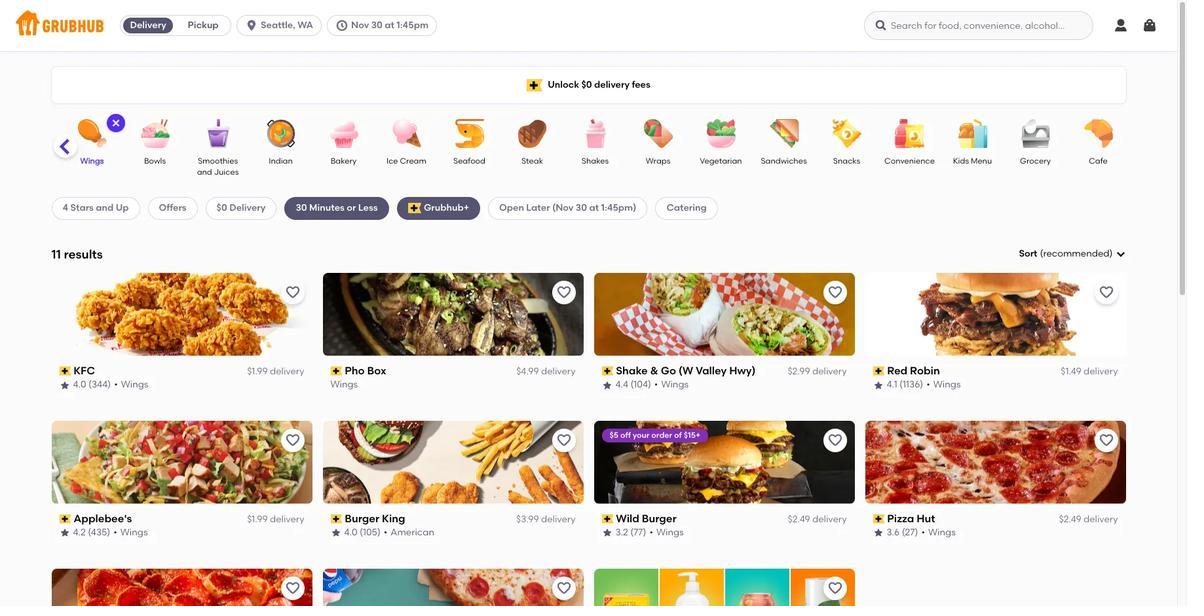 Task type: vqa. For each thing, say whether or not it's contained in the screenshot.
Delivery to the bottom
yes



Task type: locate. For each thing, give the bounding box(es) containing it.
1 vertical spatial $1.99
[[247, 514, 268, 526]]

0 horizontal spatial delivery
[[130, 20, 166, 31]]

4.0 left (105)
[[344, 528, 358, 539]]

7-eleven logo image
[[323, 569, 584, 607]]

1 horizontal spatial subscription pass image
[[602, 515, 613, 524]]

1 horizontal spatial $2.49
[[1059, 514, 1082, 526]]

bakery
[[331, 157, 357, 166]]

recommended
[[1043, 248, 1110, 260]]

$1.99 delivery for applebee's
[[247, 514, 304, 526]]

$1.99
[[247, 366, 268, 378], [247, 514, 268, 526]]

cream
[[400, 157, 427, 166]]

grubhub plus flag logo image left unlock
[[527, 79, 543, 91]]

$2.99 delivery
[[788, 366, 847, 378]]

pizza
[[887, 513, 914, 525]]

kids menu
[[953, 157, 992, 166]]

subscription pass image left pizza
[[873, 515, 885, 524]]

• right (105)
[[384, 528, 388, 539]]

at left 1:45pm
[[385, 20, 394, 31]]

• down &
[[655, 380, 658, 391]]

0 vertical spatial grubhub plus flag logo image
[[527, 79, 543, 91]]

4.1
[[887, 380, 898, 391]]

and down the smoothies
[[197, 168, 212, 177]]

1 $2.49 delivery from the left
[[788, 514, 847, 526]]

4.0 for kfc
[[73, 380, 86, 391]]

• wings down wild burger
[[650, 528, 684, 539]]

1 $2.49 from the left
[[788, 514, 810, 526]]

box
[[367, 365, 386, 377]]

subscription pass image left kfc
[[59, 367, 71, 376]]

delivery for burger
[[541, 514, 576, 526]]

1 vertical spatial grubhub plus flag logo image
[[408, 203, 421, 214]]

ice cream image
[[384, 119, 430, 148]]

30 right the (nov
[[576, 203, 587, 214]]

1 vertical spatial delivery
[[229, 203, 266, 214]]

cafe
[[1089, 157, 1108, 166]]

save this restaurant button
[[281, 281, 304, 305], [552, 281, 576, 305], [823, 281, 847, 305], [1095, 281, 1118, 305], [281, 429, 304, 453], [552, 429, 576, 453], [823, 429, 847, 453], [1095, 429, 1118, 453], [281, 577, 304, 601], [552, 577, 576, 601], [823, 577, 847, 601]]

star icon image for burger king
[[331, 528, 341, 539]]

pickup
[[188, 20, 219, 31]]

burger
[[345, 513, 379, 525], [642, 513, 677, 525]]

delivery inside button
[[130, 20, 166, 31]]

$2.49 for hut
[[1059, 514, 1082, 526]]

30
[[371, 20, 383, 31], [296, 203, 307, 214], [576, 203, 587, 214]]

0 vertical spatial and
[[197, 168, 212, 177]]

subscription pass image for kfc
[[59, 367, 71, 376]]

$3.99 delivery
[[516, 514, 576, 526]]

0 vertical spatial delivery
[[130, 20, 166, 31]]

seafood
[[453, 157, 486, 166]]

cafe image
[[1076, 119, 1122, 148]]

0 vertical spatial svg image
[[1113, 18, 1129, 33]]

star icon image for shake & go (w valley hwy)
[[602, 380, 612, 391]]

0 horizontal spatial and
[[96, 203, 114, 214]]

star icon image left 4.4
[[602, 380, 612, 391]]

juices
[[214, 168, 239, 177]]

grocery image
[[1013, 119, 1059, 148]]

• wings down robin
[[927, 380, 961, 391]]

• wings right (344)
[[114, 380, 148, 391]]

star icon image
[[59, 380, 70, 391], [602, 380, 612, 391], [873, 380, 884, 391], [59, 528, 70, 539], [331, 528, 341, 539], [602, 528, 612, 539], [873, 528, 884, 539]]

star icon image left 3.6
[[873, 528, 884, 539]]

• for burger king
[[384, 528, 388, 539]]

1 vertical spatial $0
[[217, 203, 227, 214]]

sandwiches image
[[761, 119, 807, 148]]

• wings for red robin
[[927, 380, 961, 391]]

2 $1.99 from the top
[[247, 514, 268, 526]]

1 horizontal spatial and
[[197, 168, 212, 177]]

grubhub plus flag logo image
[[527, 79, 543, 91], [408, 203, 421, 214]]

save this restaurant button for applebee's logo
[[281, 429, 304, 453]]

0 vertical spatial at
[[385, 20, 394, 31]]

2 $2.49 delivery from the left
[[1059, 514, 1118, 526]]

1:45pm
[[397, 20, 429, 31]]

1 horizontal spatial 4.0
[[344, 528, 358, 539]]

subscription pass image left shake
[[602, 367, 613, 376]]

save this restaurant image for shake & go (w valley hwy)
[[827, 285, 843, 301]]

star icon image for wild burger
[[602, 528, 612, 539]]

0 horizontal spatial grubhub plus flag logo image
[[408, 203, 421, 214]]

subscription pass image for pho box
[[331, 367, 342, 376]]

save this restaurant button for shake & go (w valley hwy) logo
[[823, 281, 847, 305]]

0 vertical spatial $1.99 delivery
[[247, 366, 304, 378]]

(1136)
[[900, 380, 923, 391]]

american
[[391, 528, 434, 539]]

1 $1.99 delivery from the top
[[247, 366, 304, 378]]

1 vertical spatial at
[[589, 203, 599, 214]]

subscription pass image left 'pho'
[[331, 367, 342, 376]]

0 horizontal spatial $0
[[217, 203, 227, 214]]

1 horizontal spatial at
[[589, 203, 599, 214]]

(105)
[[360, 528, 381, 539]]

wings down go
[[661, 380, 689, 391]]

• wings
[[114, 380, 148, 391], [655, 380, 689, 391], [927, 380, 961, 391], [114, 528, 148, 539], [650, 528, 684, 539], [922, 528, 956, 539]]

save this restaurant button for burger king logo
[[552, 429, 576, 453]]

4.0 down kfc
[[73, 380, 86, 391]]

later
[[526, 203, 550, 214]]

and left up
[[96, 203, 114, 214]]

pizza hut logo image
[[865, 421, 1126, 504]]

wings down wings image
[[80, 157, 104, 166]]

•
[[114, 380, 118, 391], [655, 380, 658, 391], [927, 380, 930, 391], [114, 528, 117, 539], [384, 528, 388, 539], [650, 528, 653, 539], [922, 528, 925, 539]]

at left 1:45pm)
[[589, 203, 599, 214]]

save this restaurant image for kfc
[[285, 285, 300, 301]]

$2.49
[[788, 514, 810, 526], [1059, 514, 1082, 526]]

save this restaurant image
[[1099, 285, 1114, 301], [285, 433, 300, 449], [556, 433, 572, 449], [827, 433, 843, 449], [1099, 433, 1114, 449], [556, 581, 572, 597]]

red robin logo image
[[865, 273, 1126, 356]]

svg image inside 'seattle, wa' 'button'
[[245, 19, 258, 32]]

wings for pizza hut
[[929, 528, 956, 539]]

0 horizontal spatial subscription pass image
[[59, 367, 71, 376]]

svg image
[[1142, 18, 1158, 33], [245, 19, 258, 32], [335, 19, 349, 32], [875, 19, 888, 32], [110, 118, 121, 128]]

delivery left pickup
[[130, 20, 166, 31]]

stars
[[70, 203, 94, 214]]

$5
[[610, 431, 619, 440]]

nov
[[351, 20, 369, 31]]

3.2 (77)
[[616, 528, 646, 539]]

1 vertical spatial svg image
[[1116, 249, 1126, 260]]

• right (344)
[[114, 380, 118, 391]]

• wings down applebee's in the left bottom of the page
[[114, 528, 148, 539]]

• wings for applebee's
[[114, 528, 148, 539]]

None field
[[1019, 248, 1126, 261]]

1 vertical spatial $1.99 delivery
[[247, 514, 304, 526]]

1 horizontal spatial 30
[[371, 20, 383, 31]]

svg image inside field
[[1116, 249, 1126, 260]]

0 horizontal spatial $2.49 delivery
[[788, 514, 847, 526]]

star icon image left "4.0 (344)"
[[59, 380, 70, 391]]

star icon image left 3.2
[[602, 528, 612, 539]]

main navigation navigation
[[0, 0, 1178, 51]]

0 horizontal spatial burger
[[345, 513, 379, 525]]

wings
[[80, 157, 104, 166], [121, 380, 148, 391], [331, 380, 358, 391], [661, 380, 689, 391], [934, 380, 961, 391], [120, 528, 148, 539], [657, 528, 684, 539], [929, 528, 956, 539]]

Search for food, convenience, alcohol... search field
[[864, 11, 1094, 40]]

steak image
[[509, 119, 555, 148]]

wings right (344)
[[121, 380, 148, 391]]

4.0 for burger king
[[344, 528, 358, 539]]

0 vertical spatial $1.99
[[247, 366, 268, 378]]

star icon image left the 4.2
[[59, 528, 70, 539]]

$0
[[582, 79, 592, 90], [217, 203, 227, 214]]

1 burger from the left
[[345, 513, 379, 525]]

shake & go (w valley hwy)
[[616, 365, 756, 377]]

save this restaurant image for pho box
[[556, 285, 572, 301]]

30 right nov
[[371, 20, 383, 31]]

star icon image for pizza hut
[[873, 528, 884, 539]]

bakery image
[[321, 119, 367, 148]]

• american
[[384, 528, 434, 539]]

• right (77)
[[650, 528, 653, 539]]

1 vertical spatial and
[[96, 203, 114, 214]]

• right (27)
[[922, 528, 925, 539]]

burger up (77)
[[642, 513, 677, 525]]

applebee's logo image
[[51, 421, 312, 504]]

30 inside button
[[371, 20, 383, 31]]

subscription pass image left the wild
[[602, 515, 613, 524]]

1 horizontal spatial $0
[[582, 79, 592, 90]]

shakes image
[[572, 119, 618, 148]]

1 horizontal spatial burger
[[642, 513, 677, 525]]

ice cream
[[387, 157, 427, 166]]

• wings for wild burger
[[650, 528, 684, 539]]

wings down wild burger
[[657, 528, 684, 539]]

subscription pass image left "red"
[[873, 367, 885, 376]]

30 left minutes
[[296, 203, 307, 214]]

pho box
[[345, 365, 386, 377]]

$1.99 delivery
[[247, 366, 304, 378], [247, 514, 304, 526]]

grocery
[[1020, 157, 1051, 166]]

save this restaurant image for applebee's
[[285, 433, 300, 449]]

and
[[197, 168, 212, 177], [96, 203, 114, 214]]

$1.99 for applebee's
[[247, 514, 268, 526]]

2 $2.49 from the left
[[1059, 514, 1082, 526]]

• for kfc
[[114, 380, 118, 391]]

off
[[620, 431, 631, 440]]

wings for red robin
[[934, 380, 961, 391]]

0 horizontal spatial $2.49
[[788, 514, 810, 526]]

unlock
[[548, 79, 579, 90]]

wings for wild burger
[[657, 528, 684, 539]]

2 burger from the left
[[642, 513, 677, 525]]

wings for applebee's
[[120, 528, 148, 539]]

star icon image for red robin
[[873, 380, 884, 391]]

svg image
[[1113, 18, 1129, 33], [1116, 249, 1126, 260]]

kids menu image
[[950, 119, 996, 148]]

hut
[[917, 513, 935, 525]]

wings down 'pho'
[[331, 380, 358, 391]]

• wings for pizza hut
[[922, 528, 956, 539]]

star icon image left 4.1
[[873, 380, 884, 391]]

3.6
[[887, 528, 900, 539]]

• down robin
[[927, 380, 930, 391]]

wings down applebee's in the left bottom of the page
[[120, 528, 148, 539]]

delivery for pizza
[[1084, 514, 1118, 526]]

0 horizontal spatial at
[[385, 20, 394, 31]]

sort ( recommended )
[[1019, 248, 1113, 260]]

pizza hut
[[887, 513, 935, 525]]

$1.49
[[1061, 366, 1082, 378]]

(104)
[[631, 380, 651, 391]]

2 horizontal spatial subscription pass image
[[873, 515, 885, 524]]

0 vertical spatial 4.0
[[73, 380, 86, 391]]

1 horizontal spatial $2.49 delivery
[[1059, 514, 1118, 526]]

(w
[[679, 365, 693, 377]]

star icon image left 4.0 (105)
[[331, 528, 341, 539]]

1 $1.99 from the top
[[247, 366, 268, 378]]

shakes
[[582, 157, 609, 166]]

wings down robin
[[934, 380, 961, 391]]

• wings down hut
[[922, 528, 956, 539]]

shake & go (w valley hwy) logo image
[[594, 273, 855, 356]]

seafood image
[[447, 119, 492, 148]]

seattle, wa button
[[237, 15, 327, 36]]

$0 down juices
[[217, 203, 227, 214]]

wild burger logo image
[[594, 421, 855, 504]]

grubhub plus flag logo image left grubhub+
[[408, 203, 421, 214]]

4.2
[[73, 528, 86, 539]]

wings down hut
[[929, 528, 956, 539]]

indian image
[[258, 119, 304, 148]]

or
[[347, 203, 356, 214]]

wraps
[[646, 157, 671, 166]]

0 horizontal spatial 4.0
[[73, 380, 86, 391]]

0 horizontal spatial 30
[[296, 203, 307, 214]]

delivery for wild
[[813, 514, 847, 526]]

save this restaurant image
[[285, 285, 300, 301], [556, 285, 572, 301], [827, 285, 843, 301], [285, 581, 300, 597], [827, 581, 843, 597]]

seattle, wa
[[261, 20, 313, 31]]

$15+
[[684, 431, 701, 440]]

subscription pass image left burger king
[[331, 515, 342, 524]]

2 horizontal spatial 30
[[576, 203, 587, 214]]

• wings down go
[[655, 380, 689, 391]]

2 $1.99 delivery from the top
[[247, 514, 304, 526]]

at
[[385, 20, 394, 31], [589, 203, 599, 214]]

burger up 4.0 (105)
[[345, 513, 379, 525]]

save this restaurant button for pizza hut logo
[[1095, 429, 1118, 453]]

steak
[[522, 157, 543, 166]]

shake
[[616, 365, 648, 377]]

1 horizontal spatial grubhub plus flag logo image
[[527, 79, 543, 91]]

kids
[[953, 157, 969, 166]]

1 vertical spatial 4.0
[[344, 528, 358, 539]]

subscription pass image left applebee's in the left bottom of the page
[[59, 515, 71, 524]]

$0 right unlock
[[582, 79, 592, 90]]

4.0 (105)
[[344, 528, 381, 539]]

subscription pass image
[[59, 367, 71, 376], [602, 515, 613, 524], [873, 515, 885, 524]]

save this restaurant image for burger king
[[556, 433, 572, 449]]

• right (435)
[[114, 528, 117, 539]]

subscription pass image
[[331, 367, 342, 376], [602, 367, 613, 376], [873, 367, 885, 376], [59, 515, 71, 524], [331, 515, 342, 524]]

save this restaurant image for red robin
[[1099, 285, 1114, 301]]

(344)
[[88, 380, 111, 391]]

delivery down juices
[[229, 203, 266, 214]]



Task type: describe. For each thing, give the bounding box(es) containing it.
$4.99 delivery
[[516, 366, 576, 378]]

nov 30 at 1:45pm
[[351, 20, 429, 31]]

wild burger
[[616, 513, 677, 525]]

vegetarian image
[[698, 119, 744, 148]]

nov 30 at 1:45pm button
[[327, 15, 442, 36]]

subscription pass image for shake & go (w valley hwy)
[[602, 367, 613, 376]]

• for pizza hut
[[922, 528, 925, 539]]

4 stars and up
[[63, 203, 129, 214]]

pho box logo image
[[323, 273, 584, 356]]

kfc logo image
[[51, 273, 312, 356]]

$2.49 for burger
[[788, 514, 810, 526]]

of
[[674, 431, 682, 440]]

catering
[[667, 203, 707, 214]]

pho
[[345, 365, 365, 377]]

red
[[887, 365, 908, 377]]

valley
[[696, 365, 727, 377]]

svg image inside nov 30 at 1:45pm button
[[335, 19, 349, 32]]

minutes
[[309, 203, 345, 214]]

burger king
[[345, 513, 405, 525]]

pickup button
[[176, 15, 231, 36]]

burger king logo image
[[323, 421, 584, 504]]

robin
[[910, 365, 940, 377]]

indian
[[269, 157, 293, 166]]

subscription pass image for red robin
[[873, 367, 885, 376]]

wings for shake & go (w valley hwy)
[[661, 380, 689, 391]]

4.0 (344)
[[73, 380, 111, 391]]

subscription pass image for applebee's
[[59, 515, 71, 524]]

go
[[661, 365, 676, 377]]

(
[[1040, 248, 1043, 260]]

none field containing sort
[[1019, 248, 1126, 261]]

menu
[[971, 157, 992, 166]]

3.6 (27)
[[887, 528, 918, 539]]

and inside "smoothies and juices"
[[197, 168, 212, 177]]

$4.99
[[516, 366, 539, 378]]

wraps image
[[635, 119, 681, 148]]

convenience image
[[887, 119, 933, 148]]

soup image
[[6, 119, 52, 148]]

• for applebee's
[[114, 528, 117, 539]]

$1.49 delivery
[[1061, 366, 1118, 378]]

offers
[[159, 203, 187, 214]]

• wings for kfc
[[114, 380, 148, 391]]

subscription pass image for burger king
[[331, 515, 342, 524]]

open later (nov 30 at 1:45pm)
[[499, 203, 637, 214]]

smoothies and juices image
[[195, 119, 241, 148]]

1 horizontal spatial delivery
[[229, 203, 266, 214]]

your
[[633, 431, 650, 440]]

convenience
[[885, 157, 935, 166]]

save this restaurant button for red robin logo
[[1095, 281, 1118, 305]]

delivery for shake
[[813, 366, 847, 378]]

• for red robin
[[927, 380, 930, 391]]

grubhub goods logo image
[[594, 569, 855, 607]]

11
[[51, 247, 61, 262]]

unlock $0 delivery fees
[[548, 79, 651, 90]]

• wings for shake & go (w valley hwy)
[[655, 380, 689, 391]]

(nov
[[552, 203, 574, 214]]

bowls
[[144, 157, 166, 166]]

subscription pass image for wild burger
[[602, 515, 613, 524]]

wings image
[[69, 119, 115, 148]]

at inside nov 30 at 1:45pm button
[[385, 20, 394, 31]]

30 minutes or less
[[296, 203, 378, 214]]

delivery for red
[[1084, 366, 1118, 378]]

king
[[382, 513, 405, 525]]

sort
[[1019, 248, 1038, 260]]

0 vertical spatial $0
[[582, 79, 592, 90]]

$1.99 for kfc
[[247, 366, 268, 378]]

(27)
[[902, 528, 918, 539]]

3.2
[[616, 528, 628, 539]]

• for wild burger
[[650, 528, 653, 539]]

• for shake & go (w valley hwy)
[[655, 380, 658, 391]]

$2.49 delivery for wild burger
[[788, 514, 847, 526]]

donatos pizza logo image
[[51, 569, 312, 607]]

save this restaurant button for 7-eleven logo
[[552, 577, 576, 601]]

seattle,
[[261, 20, 295, 31]]

delivery for pho
[[541, 366, 576, 378]]

save this restaurant button for donatos pizza logo
[[281, 577, 304, 601]]

hwy)
[[729, 365, 756, 377]]

$1.99 delivery for kfc
[[247, 366, 304, 378]]

wings for kfc
[[121, 380, 148, 391]]

bowls image
[[132, 119, 178, 148]]

(435)
[[88, 528, 110, 539]]

kfc
[[74, 365, 95, 377]]

ice
[[387, 157, 398, 166]]

$2.49 delivery for pizza hut
[[1059, 514, 1118, 526]]

4
[[63, 203, 68, 214]]

results
[[64, 247, 103, 262]]

grubhub plus flag logo image for unlock $0 delivery fees
[[527, 79, 543, 91]]

star icon image for applebee's
[[59, 528, 70, 539]]

order
[[652, 431, 672, 440]]

grubhub plus flag logo image for grubhub+
[[408, 203, 421, 214]]

wa
[[298, 20, 313, 31]]

less
[[358, 203, 378, 214]]

applebee's
[[74, 513, 132, 525]]

1:45pm)
[[601, 203, 637, 214]]

smoothies
[[198, 157, 238, 166]]

4.4 (104)
[[616, 380, 651, 391]]

save this restaurant button for pho box logo
[[552, 281, 576, 305]]

subscription pass image for pizza hut
[[873, 515, 885, 524]]

sandwiches
[[761, 157, 807, 166]]

vegetarian
[[700, 157, 742, 166]]

4.1 (1136)
[[887, 380, 923, 391]]

$3.99
[[516, 514, 539, 526]]

4.2 (435)
[[73, 528, 110, 539]]

svg image inside main navigation navigation
[[1113, 18, 1129, 33]]

save this restaurant image for pizza hut
[[1099, 433, 1114, 449]]

fees
[[632, 79, 651, 90]]

)
[[1110, 248, 1113, 260]]

11 results
[[51, 247, 103, 262]]

open
[[499, 203, 524, 214]]

4.4
[[616, 380, 628, 391]]

grubhub+
[[424, 203, 469, 214]]

smoothies and juices
[[197, 157, 239, 177]]

$5 off your order of $15+
[[610, 431, 701, 440]]

snacks image
[[824, 119, 870, 148]]

delivery button
[[121, 15, 176, 36]]

save this restaurant button for kfc logo
[[281, 281, 304, 305]]

&
[[650, 365, 658, 377]]

save this restaurant button for grubhub goods logo
[[823, 577, 847, 601]]

wild
[[616, 513, 640, 525]]

star icon image for kfc
[[59, 380, 70, 391]]



